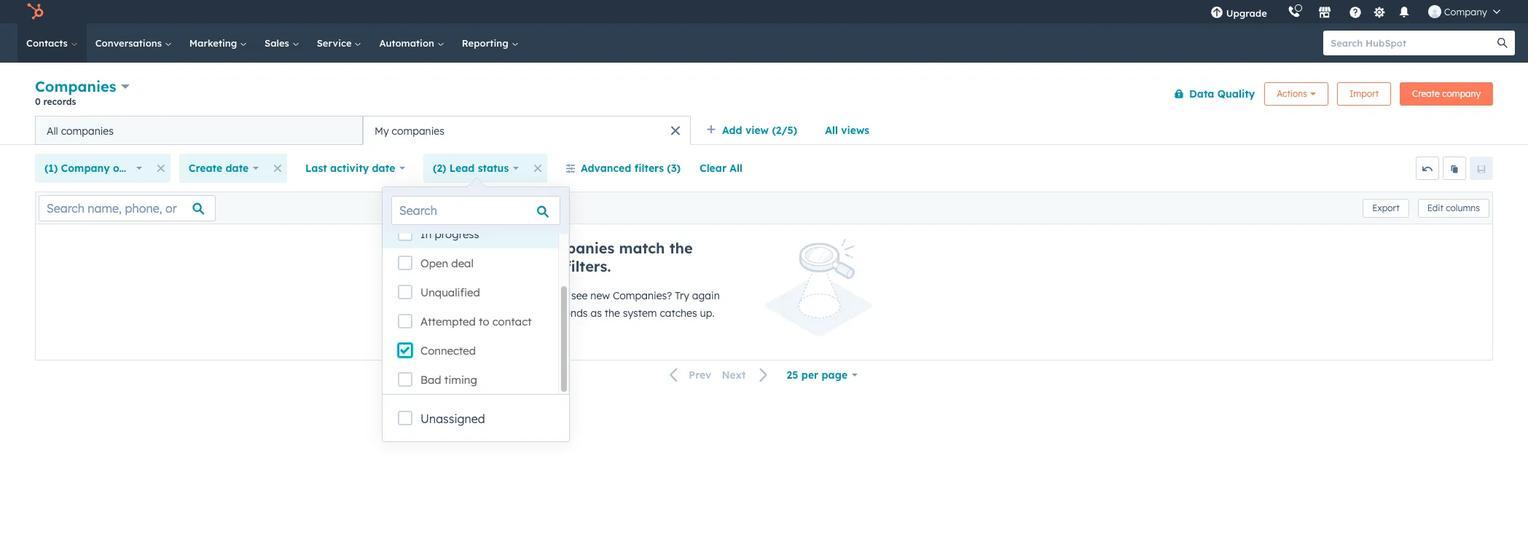 Task type: vqa. For each thing, say whether or not it's contained in the screenshot.
2nd Press to sort. image from right
no



Task type: locate. For each thing, give the bounding box(es) containing it.
1 horizontal spatial companies
[[533, 239, 615, 257]]

expecting
[[508, 289, 556, 302]]

to inside list box
[[479, 315, 489, 329]]

data quality
[[1189, 87, 1255, 100]]

companies button
[[35, 76, 130, 97]]

marketplaces button
[[1309, 0, 1340, 23]]

25 per page button
[[777, 361, 867, 390]]

data quality button
[[1164, 79, 1256, 108]]

the right as
[[605, 307, 620, 320]]

0 horizontal spatial all
[[47, 124, 58, 137]]

export
[[1372, 202, 1400, 213]]

to for attempted
[[479, 315, 489, 329]]

1 vertical spatial company
[[61, 162, 110, 175]]

0 horizontal spatial companies
[[61, 124, 114, 137]]

1 horizontal spatial to
[[558, 289, 568, 302]]

to left "see"
[[558, 289, 568, 302]]

2 horizontal spatial all
[[825, 124, 838, 137]]

marketplaces image
[[1318, 7, 1331, 20]]

company right jacob simon image
[[1444, 6, 1487, 17]]

all companies button
[[35, 116, 363, 145]]

advanced
[[581, 162, 631, 175]]

to inside expecting to see new companies? try again in a few seconds as the system catches up.
[[558, 289, 568, 302]]

(1) company owner button
[[35, 154, 151, 183]]

company
[[1444, 6, 1487, 17], [61, 162, 110, 175]]

all
[[825, 124, 838, 137], [47, 124, 58, 137], [730, 162, 743, 175]]

companies
[[35, 77, 116, 95], [533, 239, 615, 257]]

create date
[[189, 162, 249, 175]]

bad
[[420, 373, 441, 387]]

0 vertical spatial company
[[1444, 6, 1487, 17]]

companies
[[61, 124, 114, 137], [392, 124, 444, 137]]

owner
[[113, 162, 144, 175]]

all down the '0 records'
[[47, 124, 58, 137]]

all companies
[[47, 124, 114, 137]]

actions button
[[1264, 82, 1328, 105]]

(3)
[[667, 162, 681, 175]]

timing
[[444, 373, 477, 387]]

1 horizontal spatial all
[[730, 162, 743, 175]]

0 horizontal spatial companies
[[35, 77, 116, 95]]

list box
[[383, 219, 569, 394]]

0 horizontal spatial to
[[479, 315, 489, 329]]

all for all views
[[825, 124, 838, 137]]

open deal
[[420, 256, 473, 270]]

open
[[420, 256, 448, 270]]

as
[[591, 307, 602, 320]]

advanced filters (3)
[[581, 162, 681, 175]]

1 horizontal spatial companies
[[392, 124, 444, 137]]

date down all companies button
[[226, 162, 249, 175]]

companies right my
[[392, 124, 444, 137]]

1 horizontal spatial create
[[1412, 88, 1440, 99]]

companies inside no companies match the current filters.
[[533, 239, 615, 257]]

companies up records
[[35, 77, 116, 95]]

search image
[[1497, 38, 1508, 48]]

few
[[528, 307, 546, 320]]

bad timing
[[420, 373, 477, 387]]

0 vertical spatial companies
[[35, 77, 116, 95]]

create inside button
[[1412, 88, 1440, 99]]

quality
[[1217, 87, 1255, 100]]

0 horizontal spatial company
[[61, 162, 110, 175]]

0 horizontal spatial the
[[605, 307, 620, 320]]

company inside popup button
[[61, 162, 110, 175]]

companies up "see"
[[533, 239, 615, 257]]

no companies match the current filters.
[[508, 239, 693, 275]]

system
[[623, 307, 657, 320]]

edit columns button
[[1418, 199, 1489, 218]]

0 vertical spatial create
[[1412, 88, 1440, 99]]

settings link
[[1370, 4, 1389, 19]]

catches
[[660, 307, 697, 320]]

clear
[[700, 162, 727, 175]]

connected
[[420, 344, 476, 358]]

records
[[43, 96, 76, 107]]

menu item
[[1277, 0, 1280, 23]]

1 vertical spatial companies
[[533, 239, 615, 257]]

companies up (1) company owner popup button
[[61, 124, 114, 137]]

clear all
[[700, 162, 743, 175]]

2 companies from the left
[[392, 124, 444, 137]]

lead
[[449, 162, 475, 175]]

conversations link
[[87, 23, 181, 63]]

Search name, phone, or domain search field
[[39, 195, 216, 221]]

page
[[822, 369, 848, 382]]

1 vertical spatial create
[[189, 162, 222, 175]]

create
[[1412, 88, 1440, 99], [189, 162, 222, 175]]

(2) lead status
[[433, 162, 509, 175]]

1 companies from the left
[[61, 124, 114, 137]]

jacob simon image
[[1428, 5, 1441, 18]]

a
[[519, 307, 526, 320]]

the right match
[[669, 239, 693, 257]]

0 horizontal spatial date
[[226, 162, 249, 175]]

company right the "(1)"
[[61, 162, 110, 175]]

status
[[478, 162, 509, 175]]

create down all companies button
[[189, 162, 222, 175]]

1 horizontal spatial date
[[372, 162, 395, 175]]

all left views
[[825, 124, 838, 137]]

1 horizontal spatial company
[[1444, 6, 1487, 17]]

sales
[[265, 37, 292, 49]]

(2) lead status button
[[423, 154, 528, 183]]

date right activity
[[372, 162, 395, 175]]

conversations
[[95, 37, 165, 49]]

marketing link
[[181, 23, 256, 63]]

all right clear
[[730, 162, 743, 175]]

try
[[675, 289, 689, 302]]

the
[[669, 239, 693, 257], [605, 307, 620, 320]]

see
[[571, 289, 588, 302]]

to left contact
[[479, 315, 489, 329]]

to for expecting
[[558, 289, 568, 302]]

search button
[[1490, 31, 1515, 55]]

the inside no companies match the current filters.
[[669, 239, 693, 257]]

add view (2/5)
[[722, 124, 797, 137]]

menu
[[1200, 0, 1511, 23]]

(2)
[[433, 162, 446, 175]]

create for create company
[[1412, 88, 1440, 99]]

last activity date button
[[296, 154, 415, 183]]

help image
[[1349, 7, 1362, 20]]

create inside popup button
[[189, 162, 222, 175]]

sales link
[[256, 23, 308, 63]]

edit
[[1427, 202, 1443, 213]]

create left company
[[1412, 88, 1440, 99]]

contacts link
[[17, 23, 87, 63]]

1 date from the left
[[226, 162, 249, 175]]

0 vertical spatial the
[[669, 239, 693, 257]]

1 vertical spatial to
[[479, 315, 489, 329]]

calling icon image
[[1287, 6, 1301, 19]]

companies for all companies
[[61, 124, 114, 137]]

0 horizontal spatial create
[[189, 162, 222, 175]]

1 vertical spatial the
[[605, 307, 620, 320]]

companies?
[[613, 289, 672, 302]]

no
[[508, 239, 529, 257]]

1 horizontal spatial the
[[669, 239, 693, 257]]

0 vertical spatial to
[[558, 289, 568, 302]]

service
[[317, 37, 354, 49]]

menu containing company
[[1200, 0, 1511, 23]]

company
[[1442, 88, 1481, 99]]



Task type: describe. For each thing, give the bounding box(es) containing it.
last activity date
[[305, 162, 395, 175]]

my companies
[[375, 124, 444, 137]]

import button
[[1337, 82, 1391, 105]]

companies inside popup button
[[35, 77, 116, 95]]

(1) company owner
[[44, 162, 144, 175]]

filters
[[634, 162, 664, 175]]

next
[[722, 369, 746, 382]]

export button
[[1363, 199, 1409, 218]]

upgrade
[[1226, 7, 1267, 19]]

create date button
[[179, 154, 268, 183]]

deal
[[451, 256, 473, 270]]

company button
[[1419, 0, 1509, 23]]

next button
[[717, 366, 777, 385]]

up.
[[700, 307, 715, 320]]

match
[[619, 239, 665, 257]]

edit columns
[[1427, 202, 1480, 213]]

notifications image
[[1397, 7, 1411, 20]]

import
[[1349, 88, 1379, 99]]

actions
[[1277, 88, 1307, 99]]

my companies button
[[363, 116, 691, 145]]

all for all companies
[[47, 124, 58, 137]]

filters.
[[565, 257, 611, 275]]

create company
[[1412, 88, 1481, 99]]

expecting to see new companies? try again in a few seconds as the system catches up.
[[508, 289, 720, 320]]

companies for my companies
[[392, 124, 444, 137]]

view
[[745, 124, 769, 137]]

create for create date
[[189, 162, 222, 175]]

upgrade image
[[1210, 7, 1223, 20]]

in
[[420, 227, 432, 241]]

all views link
[[815, 116, 879, 145]]

unqualified
[[420, 286, 480, 299]]

the inside expecting to see new companies? try again in a few seconds as the system catches up.
[[605, 307, 620, 320]]

2 date from the left
[[372, 162, 395, 175]]

Search search field
[[391, 196, 560, 225]]

create company button
[[1400, 82, 1493, 105]]

settings image
[[1373, 6, 1386, 19]]

prev button
[[661, 366, 717, 385]]

current
[[508, 257, 561, 275]]

reporting
[[462, 37, 511, 49]]

25 per page
[[787, 369, 848, 382]]

hubspot image
[[26, 3, 44, 20]]

columns
[[1446, 202, 1480, 213]]

contact
[[492, 315, 532, 329]]

company inside popup button
[[1444, 6, 1487, 17]]

again
[[692, 289, 720, 302]]

companies banner
[[35, 75, 1493, 116]]

reporting link
[[453, 23, 527, 63]]

Search HubSpot search field
[[1323, 31, 1502, 55]]

advanced filters (3) button
[[556, 154, 690, 183]]

automation
[[379, 37, 437, 49]]

pagination navigation
[[661, 366, 777, 385]]

hubspot link
[[17, 3, 55, 20]]

list box containing in progress
[[383, 219, 569, 394]]

unassigned
[[420, 412, 485, 426]]

attempted
[[420, 315, 476, 329]]

my
[[375, 124, 389, 137]]

notifications button
[[1392, 0, 1416, 23]]

25
[[787, 369, 798, 382]]

add view (2/5) button
[[697, 116, 815, 145]]

progress
[[435, 227, 479, 241]]

per
[[801, 369, 818, 382]]

0 records
[[35, 96, 76, 107]]

in
[[508, 307, 516, 320]]

data
[[1189, 87, 1214, 100]]

add
[[722, 124, 742, 137]]

seconds
[[548, 307, 588, 320]]

0
[[35, 96, 41, 107]]

views
[[841, 124, 869, 137]]

attempted to contact
[[420, 315, 532, 329]]

automation link
[[370, 23, 453, 63]]

in progress
[[420, 227, 479, 241]]

all views
[[825, 124, 869, 137]]

contacts
[[26, 37, 70, 49]]

(1)
[[44, 162, 58, 175]]

activity
[[330, 162, 369, 175]]

last
[[305, 162, 327, 175]]

clear all button
[[690, 154, 752, 183]]

(2/5)
[[772, 124, 797, 137]]

new
[[590, 289, 610, 302]]

marketing
[[189, 37, 240, 49]]



